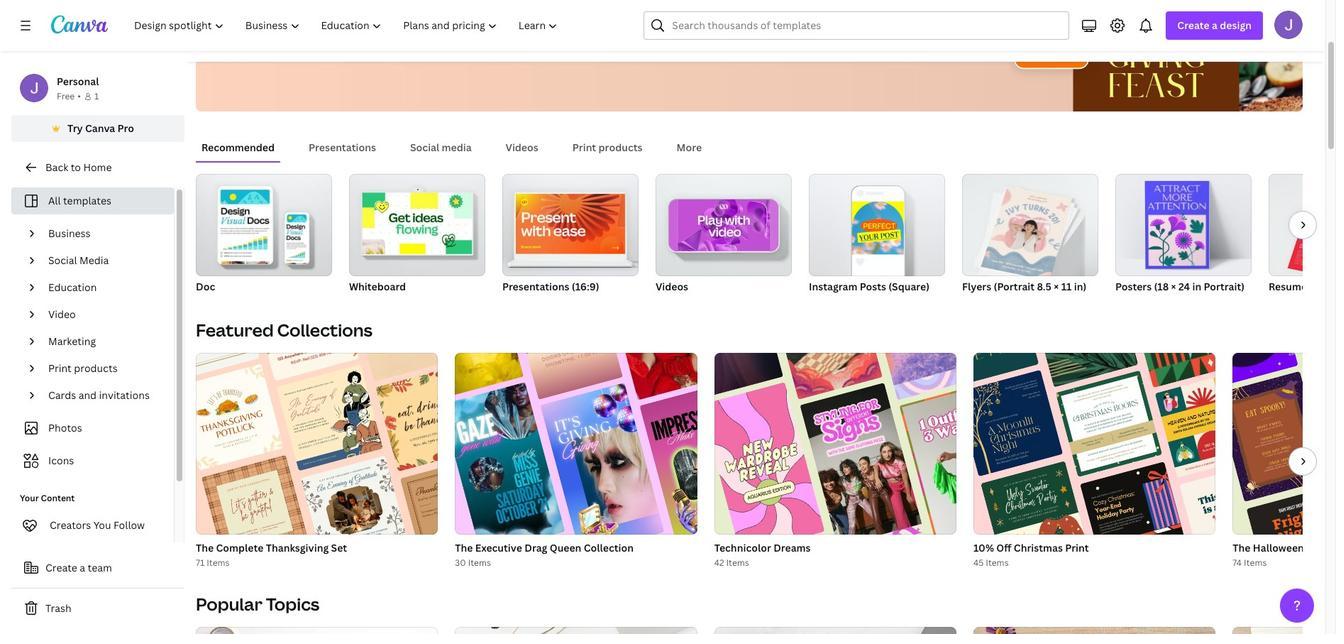 Task type: vqa. For each thing, say whether or not it's contained in the screenshot.
Dreams
yes



Task type: locate. For each thing, give the bounding box(es) containing it.
presentation (16:9) image
[[503, 174, 639, 276], [516, 194, 626, 254]]

× inside flyers (portrait 8.5 × 11 in) link
[[1055, 280, 1060, 293]]

a inside button
[[80, 561, 85, 574]]

items inside the halloween collec 74 items
[[1245, 557, 1268, 569]]

poster (18 × 24 in portrait) image up posters (18 × 24 in portrait)
[[1146, 181, 1210, 269]]

resumes
[[1269, 280, 1313, 293]]

all
[[48, 194, 61, 207]]

invitations
[[99, 388, 150, 402]]

social left the media
[[410, 141, 440, 154]]

you
[[94, 518, 111, 532]]

items right 74
[[1245, 557, 1268, 569]]

print products button
[[567, 134, 649, 161]]

print products inside "button"
[[573, 141, 643, 154]]

instagram
[[809, 280, 858, 293]]

aesthetic image
[[455, 627, 698, 634]]

set
[[331, 541, 347, 554]]

1 × from the left
[[1055, 280, 1060, 293]]

2 × from the left
[[1172, 280, 1177, 293]]

video image
[[656, 174, 792, 276], [678, 200, 770, 251]]

1 horizontal spatial videos
[[656, 280, 689, 293]]

creators you follow link
[[11, 511, 174, 540]]

1 vertical spatial print
[[48, 361, 72, 375]]

0 horizontal spatial print
[[48, 361, 72, 375]]

1 horizontal spatial products
[[599, 141, 643, 154]]

the
[[196, 541, 214, 554], [455, 541, 473, 554], [1233, 541, 1251, 554]]

1 vertical spatial presentations
[[503, 280, 570, 293]]

print products for print products link
[[48, 361, 118, 375]]

flyers (portrait 8.5 × 11 in) link
[[963, 174, 1099, 296]]

small business image
[[196, 627, 438, 634]]

1 vertical spatial a
[[80, 561, 85, 574]]

marketing link
[[43, 328, 165, 355]]

presentations for presentations (16:9)
[[503, 280, 570, 293]]

social media button
[[405, 134, 478, 161]]

3 items from the left
[[727, 557, 750, 569]]

instagram posts (square)
[[809, 280, 930, 293]]

create inside dropdown button
[[1178, 18, 1210, 32]]

None search field
[[644, 11, 1070, 40]]

products for print products link
[[74, 361, 118, 375]]

doc image
[[196, 174, 332, 276], [196, 174, 332, 276]]

social for social media
[[48, 253, 77, 267]]

print products
[[573, 141, 643, 154], [48, 361, 118, 375]]

10% off christmas print 45 items
[[974, 541, 1090, 569]]

presentations button
[[303, 134, 382, 161]]

resumes link
[[1269, 174, 1337, 296]]

featured collections
[[196, 318, 373, 342]]

× left 24
[[1172, 280, 1177, 293]]

poster (18 × 24 in portrait) image
[[1116, 174, 1252, 276], [1146, 181, 1210, 269]]

5 items from the left
[[1245, 557, 1268, 569]]

whiteboard link
[[349, 174, 486, 296]]

presentations for presentations
[[309, 141, 376, 154]]

1 horizontal spatial social
[[410, 141, 440, 154]]

social down the business
[[48, 253, 77, 267]]

0 vertical spatial print products
[[573, 141, 643, 154]]

2 horizontal spatial print
[[1066, 541, 1090, 554]]

posters (18 × 24 in portrait) link
[[1116, 174, 1252, 296]]

1 horizontal spatial ×
[[1172, 280, 1177, 293]]

executive
[[476, 541, 523, 554]]

the up 71
[[196, 541, 214, 554]]

poster (18 × 24 in portrait) image up 24
[[1116, 174, 1252, 276]]

instagram post (square) image
[[809, 174, 946, 276], [853, 202, 904, 254]]

1 vertical spatial print products
[[48, 361, 118, 375]]

the inside the executive drag queen collection 30 items
[[455, 541, 473, 554]]

media
[[80, 253, 109, 267]]

print up 'cards'
[[48, 361, 72, 375]]

featured
[[196, 318, 274, 342]]

back to home link
[[11, 153, 185, 182]]

social inside social media link
[[48, 253, 77, 267]]

videos button
[[500, 134, 544, 161]]

2 vertical spatial print
[[1066, 541, 1090, 554]]

0 horizontal spatial create
[[45, 561, 77, 574]]

social
[[410, 141, 440, 154], [48, 253, 77, 267]]

the for the executive drag queen collection
[[455, 541, 473, 554]]

your
[[20, 492, 39, 504]]

print for print products link
[[48, 361, 72, 375]]

a inside dropdown button
[[1213, 18, 1218, 32]]

templates
[[63, 194, 111, 207]]

4 items from the left
[[986, 557, 1009, 569]]

the halloween collec link
[[1233, 540, 1337, 556]]

cards and invitations
[[48, 388, 150, 402]]

1 horizontal spatial print products
[[573, 141, 643, 154]]

1 vertical spatial social
[[48, 253, 77, 267]]

1 horizontal spatial presentations
[[503, 280, 570, 293]]

items down technicolor
[[727, 557, 750, 569]]

3 the from the left
[[1233, 541, 1251, 554]]

whiteboard
[[349, 280, 406, 293]]

social inside social media 'button'
[[410, 141, 440, 154]]

items right 30
[[468, 557, 491, 569]]

flyer (portrait 8.5 × 11 in) image
[[963, 174, 1099, 276], [981, 187, 1073, 281]]

× left the 11
[[1055, 280, 1060, 293]]

create inside button
[[45, 561, 77, 574]]

print inside "button"
[[573, 141, 597, 154]]

a left design
[[1213, 18, 1218, 32]]

products inside "button"
[[599, 141, 643, 154]]

1 vertical spatial videos
[[656, 280, 689, 293]]

create left "team"
[[45, 561, 77, 574]]

1 horizontal spatial a
[[1213, 18, 1218, 32]]

complete
[[216, 541, 264, 554]]

the complete thanksgiving set link
[[196, 540, 438, 556]]

create a team button
[[11, 554, 185, 582]]

print right christmas
[[1066, 541, 1090, 554]]

photos link
[[20, 415, 165, 442]]

1 vertical spatial products
[[74, 361, 118, 375]]

design
[[1221, 18, 1252, 32]]

marketing
[[48, 334, 96, 348]]

presentation (16:9) image inside presentations (16:9) link
[[516, 194, 626, 254]]

a left "team"
[[80, 561, 85, 574]]

0 vertical spatial create
[[1178, 18, 1210, 32]]

items right 71
[[207, 557, 230, 569]]

products left the 'more'
[[599, 141, 643, 154]]

a for team
[[80, 561, 85, 574]]

the up 74
[[1233, 541, 1251, 554]]

10%
[[974, 541, 995, 554]]

1 horizontal spatial print
[[573, 141, 597, 154]]

0 vertical spatial social
[[410, 141, 440, 154]]

the inside the complete thanksgiving set 71 items
[[196, 541, 214, 554]]

team
[[88, 561, 112, 574]]

whiteboard image
[[349, 174, 486, 276], [363, 193, 472, 254]]

presentations (16:9) link
[[503, 174, 639, 296]]

0 horizontal spatial ×
[[1055, 280, 1060, 293]]

icons link
[[20, 447, 165, 474]]

instagram post (square) image inside instagram posts (square) link
[[853, 202, 904, 254]]

print right videos button
[[573, 141, 597, 154]]

a
[[1213, 18, 1218, 32], [80, 561, 85, 574]]

photos
[[48, 421, 82, 435]]

social for social media
[[410, 141, 440, 154]]

to
[[71, 160, 81, 174]]

create for create a team
[[45, 561, 77, 574]]

0 horizontal spatial presentations
[[309, 141, 376, 154]]

presentations inside button
[[309, 141, 376, 154]]

create
[[1178, 18, 1210, 32], [45, 561, 77, 574]]

space image
[[715, 627, 957, 634]]

0 vertical spatial videos
[[506, 141, 539, 154]]

items down off at right bottom
[[986, 557, 1009, 569]]

technicolor dreams link
[[715, 540, 957, 556]]

0 horizontal spatial a
[[80, 561, 85, 574]]

presentations (16:9)
[[503, 280, 600, 293]]

0 horizontal spatial videos
[[506, 141, 539, 154]]

products up cards and invitations
[[74, 361, 118, 375]]

× inside posters (18 × 24 in portrait) link
[[1172, 280, 1177, 293]]

1 horizontal spatial create
[[1178, 18, 1210, 32]]

create left design
[[1178, 18, 1210, 32]]

1 the from the left
[[196, 541, 214, 554]]

your content
[[20, 492, 75, 504]]

back to home
[[45, 160, 112, 174]]

poster (18 × 24 in portrait) image inside posters (18 × 24 in portrait) link
[[1146, 181, 1210, 269]]

video link
[[43, 301, 165, 328]]

0 horizontal spatial the
[[196, 541, 214, 554]]

2 horizontal spatial the
[[1233, 541, 1251, 554]]

(16:9)
[[572, 280, 600, 293]]

0 vertical spatial presentations
[[309, 141, 376, 154]]

1 horizontal spatial the
[[455, 541, 473, 554]]

2 items from the left
[[468, 557, 491, 569]]

products
[[599, 141, 643, 154], [74, 361, 118, 375]]

follow
[[114, 518, 145, 532]]

0 horizontal spatial products
[[74, 361, 118, 375]]

doc link
[[196, 174, 332, 296]]

creators you follow
[[50, 518, 145, 532]]

videos
[[506, 141, 539, 154], [656, 280, 689, 293]]

the up 30
[[455, 541, 473, 554]]

portrait)
[[1205, 280, 1245, 293]]

0 vertical spatial print
[[573, 141, 597, 154]]

presentations
[[309, 141, 376, 154], [503, 280, 570, 293]]

back
[[45, 160, 68, 174]]

1 items from the left
[[207, 557, 230, 569]]

the inside the halloween collec 74 items
[[1233, 541, 1251, 554]]

2 the from the left
[[455, 541, 473, 554]]

1 vertical spatial create
[[45, 561, 77, 574]]

christmas
[[1014, 541, 1064, 554]]

trash link
[[11, 594, 185, 623]]

icons
[[48, 454, 74, 467]]

education link
[[43, 274, 165, 301]]

create a design button
[[1167, 11, 1264, 40]]

recommended button
[[196, 134, 280, 161]]

content
[[41, 492, 75, 504]]

0 horizontal spatial social
[[48, 253, 77, 267]]

the executive drag queen collection 30 items
[[455, 541, 634, 569]]

0 horizontal spatial print products
[[48, 361, 118, 375]]

0 vertical spatial a
[[1213, 18, 1218, 32]]

0 vertical spatial products
[[599, 141, 643, 154]]



Task type: describe. For each thing, give the bounding box(es) containing it.
items inside 10% off christmas print 45 items
[[986, 557, 1009, 569]]

posters
[[1116, 280, 1152, 293]]

popular
[[196, 592, 263, 616]]

social media
[[48, 253, 109, 267]]

try canva pro
[[67, 121, 134, 135]]

videos inside videos link
[[656, 280, 689, 293]]

business
[[48, 226, 91, 240]]

create a team
[[45, 561, 112, 574]]

resume image
[[1269, 174, 1337, 276]]

top level navigation element
[[125, 11, 570, 40]]

vintage image
[[974, 627, 1216, 634]]

halloween
[[1254, 541, 1305, 554]]

drag
[[525, 541, 548, 554]]

more button
[[671, 134, 708, 161]]

10% off christmas print link
[[974, 540, 1216, 556]]

print inside 10% off christmas print 45 items
[[1066, 541, 1090, 554]]

jacob simon image
[[1275, 11, 1304, 39]]

the executive drag queen collection link
[[455, 540, 698, 556]]

try canva pro button
[[11, 115, 185, 142]]

in
[[1193, 280, 1202, 293]]

(square)
[[889, 280, 930, 293]]

collection
[[584, 541, 634, 554]]

and
[[79, 388, 97, 402]]

thanksgiving
[[266, 541, 329, 554]]

flyers (portrait 8.5 × 11 in)
[[963, 280, 1087, 293]]

personal
[[57, 75, 99, 88]]

products for print products "button"
[[599, 141, 643, 154]]

items inside the complete thanksgiving set 71 items
[[207, 557, 230, 569]]

media
[[442, 141, 472, 154]]

popular topics
[[196, 592, 320, 616]]

more
[[677, 141, 702, 154]]

education
[[48, 280, 97, 294]]

try
[[67, 121, 83, 135]]

45
[[974, 557, 984, 569]]

video
[[48, 307, 76, 321]]

videos link
[[656, 174, 792, 296]]

(18
[[1155, 280, 1170, 293]]

71
[[196, 557, 205, 569]]

items inside technicolor dreams 42 items
[[727, 557, 750, 569]]

free
[[57, 90, 75, 102]]

recommended
[[202, 141, 275, 154]]

print products for print products "button"
[[573, 141, 643, 154]]

creators
[[50, 518, 91, 532]]

design your thanksgiving image
[[963, 0, 1304, 111]]

24
[[1179, 280, 1191, 293]]

the for the halloween collec
[[1233, 541, 1251, 554]]

business link
[[43, 220, 165, 247]]

social media link
[[43, 247, 165, 274]]

queen
[[550, 541, 582, 554]]

trash
[[45, 601, 71, 615]]

8.5
[[1038, 280, 1052, 293]]

in)
[[1075, 280, 1087, 293]]

social media
[[410, 141, 472, 154]]

canva
[[85, 121, 115, 135]]

cards
[[48, 388, 76, 402]]

42
[[715, 557, 725, 569]]

topics
[[266, 592, 320, 616]]

videos inside videos button
[[506, 141, 539, 154]]

items inside the executive drag queen collection 30 items
[[468, 557, 491, 569]]

(portrait
[[994, 280, 1035, 293]]

11
[[1062, 280, 1072, 293]]

collections
[[277, 318, 373, 342]]

the for the complete thanksgiving set
[[196, 541, 214, 554]]

portfolio image
[[1233, 627, 1337, 634]]

Search search field
[[673, 12, 1061, 39]]

whiteboard image inside whiteboard link
[[363, 193, 472, 254]]

off
[[997, 541, 1012, 554]]

print products link
[[43, 355, 165, 382]]

print for print products "button"
[[573, 141, 597, 154]]

cards and invitations link
[[43, 382, 165, 409]]

create a design
[[1178, 18, 1252, 32]]

doc
[[196, 280, 215, 293]]

a for design
[[1213, 18, 1218, 32]]

74
[[1233, 557, 1243, 569]]

the complete thanksgiving set 71 items
[[196, 541, 347, 569]]

pro
[[118, 121, 134, 135]]

flyers
[[963, 280, 992, 293]]

create for create a design
[[1178, 18, 1210, 32]]

flyer (portrait 8.5 × 11 in) image inside flyers (portrait 8.5 × 11 in) link
[[981, 187, 1073, 281]]

•
[[78, 90, 81, 102]]

collec
[[1307, 541, 1337, 554]]

30
[[455, 557, 466, 569]]

the halloween collec 74 items
[[1233, 541, 1337, 569]]

dreams
[[774, 541, 811, 554]]

posts
[[860, 280, 887, 293]]



